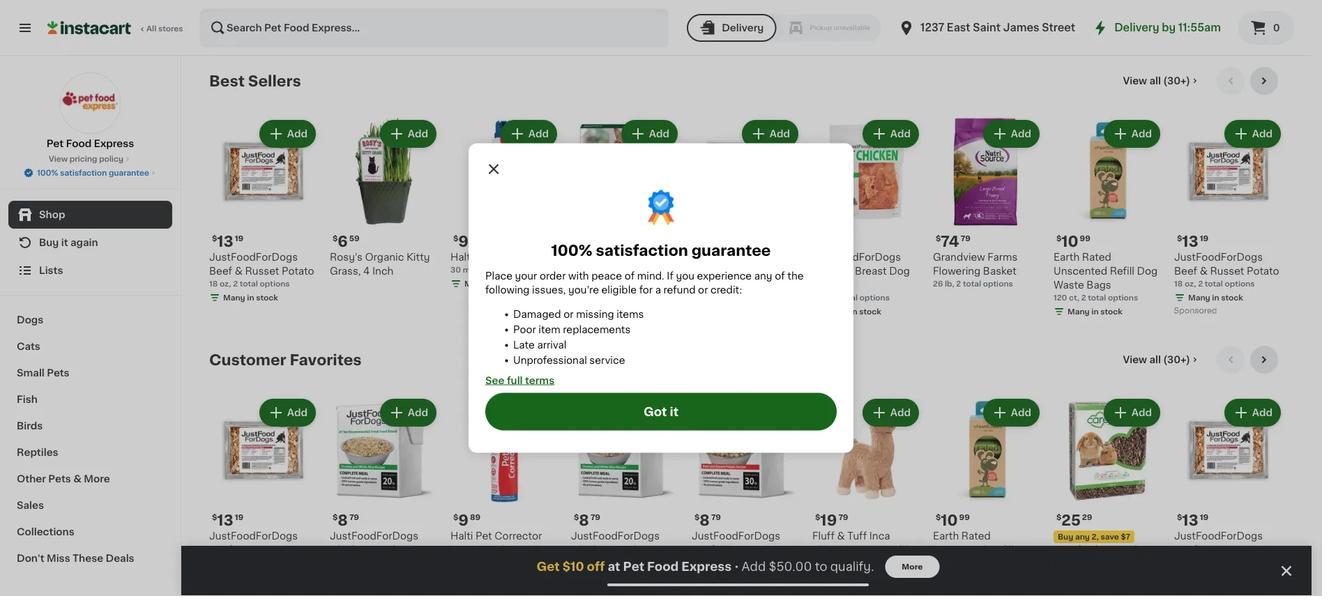 Task type: locate. For each thing, give the bounding box(es) containing it.
& inside the 12 justfoodfordogs chicken & white rice 18 oz, 2 total options
[[734, 266, 742, 276]]

0 vertical spatial view
[[1123, 76, 1147, 86]]

1 horizontal spatial 8
[[579, 513, 589, 528]]

other pets & more link
[[8, 466, 172, 492]]

12.5 for justfoodfordogs beef & russet potato pantry fresh
[[692, 573, 707, 581]]

buy inside buy it again link
[[39, 238, 59, 248]]

$ inside $ 35 advantage flea treatment & prevention | large cats over 9lbs+
[[574, 235, 579, 242]]

1 8 from the left
[[338, 513, 348, 528]]

all for 10
[[1150, 76, 1161, 86]]

2 8 from the left
[[579, 513, 589, 528]]

4
[[363, 266, 370, 276]]

or
[[698, 285, 708, 295], [564, 309, 574, 319]]

0 horizontal spatial oz
[[589, 573, 598, 581]]

prevention
[[571, 280, 624, 290]]

1 view all (30+) from the top
[[1123, 76, 1190, 86]]

1 vertical spatial all
[[1150, 355, 1161, 365]]

0 horizontal spatial justfoodfordogs beef & russet potato
[[209, 531, 314, 555]]

0 horizontal spatial more
[[84, 474, 110, 484]]

2 oz from the left
[[709, 573, 718, 581]]

rice for justfoodfordogs chicken & white rice pantry fresh 12.5 oz
[[655, 545, 677, 555]]

3 8 from the left
[[700, 513, 710, 528]]

$ inside $ 6 59
[[333, 235, 338, 242]]

$ 8 79 up justfoodfordogs chicken & white rice pantry fresh
[[333, 513, 359, 528]]

birds link
[[8, 413, 172, 439]]

save
[[1101, 533, 1119, 541]]

bedding
[[1054, 587, 1095, 596]]

$ 10 99
[[1057, 234, 1091, 249], [936, 513, 970, 528]]

pet up place
[[476, 252, 492, 262]]

item
[[539, 325, 561, 334]]

0 horizontal spatial express
[[94, 139, 134, 149]]

1 vertical spatial 10
[[941, 513, 958, 528]]

2
[[479, 266, 484, 274], [233, 280, 238, 288], [716, 280, 720, 288], [956, 280, 961, 288], [1198, 280, 1203, 288], [571, 294, 576, 302], [1081, 294, 1086, 302], [479, 545, 484, 553], [961, 573, 966, 581], [1075, 587, 1080, 595]]

halti pet corrector 30 ml, 2 total options
[[451, 531, 542, 553]]

guarantee down policy
[[109, 169, 149, 177]]

other
[[17, 474, 46, 484]]

0 vertical spatial 120
[[1054, 294, 1067, 302]]

1 horizontal spatial cats
[[571, 294, 594, 304]]

2 item carousel region from the top
[[209, 346, 1284, 596]]

pet food express link
[[47, 73, 134, 151]]

product group containing add
[[812, 117, 922, 320]]

2 $ 8 79 from the left
[[574, 513, 600, 528]]

12.5 inside justfoodfordogs chicken & white rice pantry fresh 12.5 oz
[[571, 573, 587, 581]]

dog inside justfoodfordogs chicken breast dog treats 5 oz, 3 total options many in stock
[[889, 266, 910, 276]]

chicken inside justfoodfordogs chicken & white rice pantry fresh
[[330, 545, 370, 555]]

cats up missing
[[571, 294, 594, 304]]

buy any 2, save $7
[[1058, 533, 1130, 541]]

other pets & more
[[17, 474, 110, 484]]

1 horizontal spatial fresh
[[606, 559, 633, 569]]

organic
[[365, 252, 404, 262]]

1 vertical spatial earth rated unscented refill dog waste bags 120 ct, 2 total options
[[933, 531, 1037, 581]]

rosy's organic kitty grass, 4 inch
[[330, 252, 430, 276]]

1 horizontal spatial pantry
[[571, 559, 603, 569]]

deals
[[106, 554, 134, 563]]

1 vertical spatial 30
[[451, 545, 461, 553]]

service type group
[[687, 14, 882, 42]]

chicken inside justfoodfordogs chicken & white rice pantry fresh 12.5 oz
[[571, 545, 611, 555]]

with
[[568, 271, 589, 281]]

or left credit:
[[698, 285, 708, 295]]

0 horizontal spatial fresh
[[364, 559, 392, 569]]

white inside justfoodfordogs chicken & white rice pantry fresh 12.5 oz
[[624, 545, 653, 555]]

street
[[1042, 23, 1075, 33]]

more up sales link
[[84, 474, 110, 484]]

1 12.5 from the left
[[571, 573, 587, 581]]

1 vertical spatial 9
[[458, 513, 469, 528]]

3 pantry from the left
[[692, 559, 724, 569]]

kitty
[[407, 252, 430, 262]]

lists link
[[8, 257, 172, 285]]

food right at
[[647, 561, 679, 573]]

0 horizontal spatial delivery
[[722, 23, 764, 33]]

mind.
[[637, 271, 664, 281]]

sponsored badge image
[[571, 304, 613, 312], [1174, 307, 1217, 315], [1174, 586, 1217, 594]]

rice inside justfoodfordogs chicken & white rice pantry fresh 12.5 oz
[[655, 545, 677, 555]]

express
[[94, 139, 134, 149], [682, 561, 732, 573]]

2 inside grandview farms flowering basket 26 lb, 2 total options
[[956, 280, 961, 288]]

1 vertical spatial more
[[902, 563, 923, 571]]

3 fresh from the left
[[726, 559, 753, 569]]

1 vertical spatial pets
[[48, 474, 71, 484]]

pricing
[[70, 155, 97, 163]]

1 horizontal spatial earth rated unscented refill dog waste bags 120 ct, 2 total options
[[1054, 252, 1158, 302]]

late
[[513, 340, 535, 350]]

100% satisfaction guarantee button
[[23, 165, 158, 179]]

0 horizontal spatial refill
[[989, 545, 1014, 555]]

0 horizontal spatial earth rated unscented refill dog waste bags 120 ct, 2 total options
[[933, 531, 1037, 581]]

79 up the justfoodfordogs beef & russet potato pantry fresh 12.5 oz
[[711, 514, 721, 521]]

$ 35 advantage flea treatment & prevention | large cats over 9lbs+
[[571, 234, 660, 304]]

halti down $ 9 89
[[451, 531, 473, 541]]

pet down 89
[[476, 531, 492, 541]]

ml, left place
[[463, 266, 477, 274]]

item carousel region containing customer favorites
[[209, 346, 1284, 596]]

0 horizontal spatial or
[[564, 309, 574, 319]]

12 justfoodfordogs chicken & white rice 18 oz, 2 total options
[[692, 234, 798, 288]]

1 vertical spatial view all (30+)
[[1123, 355, 1190, 365]]

any left "the"
[[754, 271, 772, 281]]

your
[[515, 271, 537, 281]]

2 of from the left
[[775, 271, 785, 281]]

2 halti from the top
[[451, 531, 473, 541]]

pantry
[[330, 559, 362, 569], [571, 559, 603, 569], [692, 559, 724, 569]]

100% down view pricing policy
[[37, 169, 58, 177]]

79 inside $ 74 79
[[961, 235, 971, 242]]

ml, down $ 9 89
[[463, 545, 477, 553]]

cats down the "dogs"
[[17, 342, 40, 351]]

0 horizontal spatial 100% satisfaction guarantee
[[37, 169, 149, 177]]

main content
[[181, 50, 1312, 596]]

30
[[451, 266, 461, 274], [451, 545, 461, 553]]

dog inside fluff & tuff inca alpaca extra durable high quality plush squeaky dog toy
[[857, 573, 878, 583]]

1 horizontal spatial $ 8 79
[[574, 513, 600, 528]]

0 vertical spatial waste
[[1054, 280, 1084, 290]]

product group
[[209, 117, 319, 306], [330, 117, 439, 278], [451, 117, 560, 292], [571, 117, 681, 316], [692, 117, 801, 319], [812, 117, 922, 320], [933, 117, 1043, 289], [1054, 117, 1163, 320], [1174, 117, 1284, 319], [209, 396, 319, 585], [330, 396, 439, 596], [451, 396, 560, 571], [571, 396, 681, 596], [692, 396, 801, 596], [812, 396, 922, 596], [933, 396, 1043, 596], [1054, 396, 1163, 596], [1174, 396, 1284, 596]]

1 vertical spatial or
[[564, 309, 574, 319]]

pantry inside the justfoodfordogs beef & russet potato pantry fresh 12.5 oz
[[692, 559, 724, 569]]

east
[[947, 23, 971, 33]]

view
[[1123, 76, 1147, 86], [49, 155, 68, 163], [1123, 355, 1147, 365]]

halti right kitty
[[451, 252, 473, 262]]

white inside justfoodfordogs chicken & white rice pantry fresh
[[383, 545, 411, 555]]

2 inside the $ 9 halti pet corrector 30 ml, 2 total options
[[479, 266, 484, 274]]

12.5 for justfoodfordogs chicken & white rice pantry fresh
[[571, 573, 587, 581]]

(30+) for buy any 2, save $7
[[1163, 355, 1190, 365]]

1 vertical spatial buy
[[1058, 533, 1073, 541]]

0 horizontal spatial 8
[[338, 513, 348, 528]]

0 vertical spatial (30+)
[[1163, 76, 1190, 86]]

1 horizontal spatial oz
[[709, 573, 718, 581]]

corrector inside halti pet corrector 30 ml, 2 total options
[[495, 531, 542, 541]]

9 inside the $ 9 halti pet corrector 30 ml, 2 total options
[[458, 234, 469, 249]]

0 horizontal spatial cats
[[17, 342, 40, 351]]

1 horizontal spatial refill
[[1110, 266, 1135, 276]]

pet up view pricing policy
[[47, 139, 64, 149]]

$
[[212, 235, 217, 242], [333, 235, 338, 242], [453, 235, 458, 242], [574, 235, 579, 242], [936, 235, 941, 242], [1057, 235, 1062, 242], [1177, 235, 1182, 242], [212, 514, 217, 521], [333, 514, 338, 521], [453, 514, 458, 521], [574, 514, 579, 521], [695, 514, 700, 521], [815, 514, 820, 521], [936, 514, 941, 521], [1057, 514, 1062, 521], [1177, 514, 1182, 521]]

0 vertical spatial pets
[[47, 368, 69, 378]]

halti inside the $ 9 halti pet corrector 30 ml, 2 total options
[[451, 252, 473, 262]]

2 30 from the top
[[451, 545, 461, 553]]

1 corrector from the top
[[495, 252, 542, 262]]

$ 8 79 up off
[[574, 513, 600, 528]]

0 horizontal spatial 3
[[592, 294, 597, 302]]

1 $ 8 79 from the left
[[333, 513, 359, 528]]

buy for buy it again
[[39, 238, 59, 248]]

1 9 from the top
[[458, 234, 469, 249]]

$ inside $ 74 79
[[936, 235, 941, 242]]

1 vertical spatial earth
[[933, 531, 959, 541]]

0 horizontal spatial buy
[[39, 238, 59, 248]]

$ 8 79 up get $10 off at pet food express • add $50.00 to qualify.
[[695, 513, 721, 528]]

food up pricing
[[66, 139, 92, 149]]

it inside button
[[670, 406, 679, 418]]

0 vertical spatial view all (30+)
[[1123, 76, 1190, 86]]

0 vertical spatial or
[[698, 285, 708, 295]]

guarantee inside dialog
[[692, 243, 771, 258]]

view all (30+) button for 10
[[1118, 67, 1206, 95]]

0 vertical spatial refill
[[1110, 266, 1135, 276]]

pet right at
[[623, 561, 644, 573]]

0 horizontal spatial 18
[[209, 280, 218, 288]]

any left '2,'
[[1075, 533, 1090, 541]]

79 up tuff
[[839, 514, 848, 521]]

1 horizontal spatial food
[[647, 561, 679, 573]]

more down durable
[[902, 563, 923, 571]]

chicken for justfoodfordogs chicken & white rice pantry fresh
[[330, 545, 370, 555]]

earth
[[1054, 252, 1080, 262], [933, 531, 959, 541]]

options inside grandview farms flowering basket 26 lb, 2 total options
[[983, 280, 1013, 288]]

oz, inside justfoodfordogs chicken breast dog treats 5 oz, 3 total options many in stock
[[819, 294, 831, 302]]

arrival
[[537, 340, 567, 350]]

0 horizontal spatial 99
[[959, 514, 970, 521]]

30 down $ 9 89
[[451, 545, 461, 553]]

$ 9 89
[[453, 513, 481, 528]]

it left 'again'
[[61, 238, 68, 248]]

total inside justfoodfordogs chicken breast dog treats 5 oz, 3 total options many in stock
[[840, 294, 858, 302]]

or inside 'damaged or missing items poor item replacements late arrival unprofessional service'
[[564, 309, 574, 319]]

79 right 74
[[961, 235, 971, 242]]

fluff
[[812, 531, 835, 541]]

2 18 from the left
[[692, 280, 700, 288]]

fresh for justfoodfordogs chicken & white rice pantry fresh
[[364, 559, 392, 569]]

29
[[1082, 514, 1092, 521]]

corrector inside the $ 9 halti pet corrector 30 ml, 2 total options
[[495, 252, 542, 262]]

options inside the 12 justfoodfordogs chicken & white rice 18 oz, 2 total options
[[742, 280, 772, 288]]

1 view all (30+) button from the top
[[1118, 67, 1206, 95]]

0 vertical spatial more
[[84, 474, 110, 484]]

justfoodfordogs inside justfoodfordogs chicken breast dog treats 5 oz, 3 total options many in stock
[[812, 252, 901, 262]]

item carousel region containing best sellers
[[209, 67, 1284, 335]]

100%
[[37, 169, 58, 177], [551, 243, 593, 258]]

0 horizontal spatial unscented
[[933, 545, 987, 555]]

earth up more button
[[933, 531, 959, 541]]

sponsored badge image for 10
[[1174, 586, 1217, 594]]

options
[[506, 266, 536, 274], [260, 280, 290, 288], [742, 280, 772, 288], [983, 280, 1013, 288], [1225, 280, 1255, 288], [619, 294, 649, 302], [860, 294, 890, 302], [1108, 294, 1138, 302], [506, 545, 536, 553], [988, 573, 1018, 581], [1102, 587, 1132, 595]]

quality
[[838, 559, 873, 569]]

30 inside halti pet corrector 30 ml, 2 total options
[[451, 545, 461, 553]]

fish
[[17, 395, 38, 404]]

got
[[644, 406, 667, 418]]

halti inside halti pet corrector 30 ml, 2 total options
[[451, 531, 473, 541]]

buy inside item carousel region
[[1058, 533, 1073, 541]]

grandview
[[933, 252, 985, 262]]

1 horizontal spatial satisfaction
[[596, 243, 688, 258]]

0 vertical spatial food
[[66, 139, 92, 149]]

guarantee up the experience
[[692, 243, 771, 258]]

0 vertical spatial cats
[[571, 294, 594, 304]]

express up policy
[[94, 139, 134, 149]]

1 halti from the top
[[451, 252, 473, 262]]

food
[[66, 139, 92, 149], [647, 561, 679, 573]]

view all (30+) button for buy any 2, save $7
[[1118, 346, 1206, 374]]

& inside justfoodfordogs chicken & white rice pantry fresh
[[372, 545, 380, 555]]

satisfaction down pricing
[[60, 169, 107, 177]]

total inside halti pet corrector 30 ml, 2 total options
[[486, 545, 504, 553]]

all
[[146, 25, 156, 32]]

pantry inside justfoodfordogs chicken & white rice pantry fresh
[[330, 559, 362, 569]]

1 horizontal spatial 100% satisfaction guarantee
[[551, 243, 771, 258]]

corrector up the get on the left of page
[[495, 531, 542, 541]]

1 horizontal spatial express
[[682, 561, 732, 573]]

1 horizontal spatial guarantee
[[692, 243, 771, 258]]

0 vertical spatial ct,
[[1069, 294, 1080, 302]]

1 of from the left
[[625, 271, 635, 281]]

satisfaction inside button
[[60, 169, 107, 177]]

1 18 from the left
[[209, 280, 218, 288]]

reptiles link
[[8, 439, 172, 466]]

oz, inside the 12 justfoodfordogs chicken & white rice 18 oz, 2 total options
[[702, 280, 714, 288]]

0 horizontal spatial white
[[383, 545, 411, 555]]

ml,
[[463, 266, 477, 274], [463, 545, 477, 553]]

0 vertical spatial 99
[[1080, 235, 1091, 242]]

fresh inside justfoodfordogs chicken & white rice pantry fresh 12.5 oz
[[606, 559, 633, 569]]

potato inside the justfoodfordogs beef & russet potato pantry fresh 12.5 oz
[[764, 545, 797, 555]]

total inside the $ 9 halti pet corrector 30 ml, 2 total options
[[486, 266, 504, 274]]

3 $ 8 79 from the left
[[695, 513, 721, 528]]

1 horizontal spatial more
[[902, 563, 923, 571]]

complete
[[1105, 545, 1153, 555]]

delivery
[[1115, 23, 1159, 33], [722, 23, 764, 33]]

add inside treatment tracker modal dialog
[[742, 561, 766, 573]]

more inside button
[[902, 563, 923, 571]]

2 (30+) from the top
[[1163, 355, 1190, 365]]

delivery inside "button"
[[722, 23, 764, 33]]

0 vertical spatial satisfaction
[[60, 169, 107, 177]]

8 up $10
[[579, 513, 589, 528]]

1 vertical spatial (30+)
[[1163, 355, 1190, 365]]

buy down '25'
[[1058, 533, 1073, 541]]

2 9 from the top
[[458, 513, 469, 528]]

1 vertical spatial it
[[670, 406, 679, 418]]

1 fresh from the left
[[364, 559, 392, 569]]

0
[[1273, 23, 1280, 33]]

3 right the pk,
[[592, 294, 597, 302]]

grass,
[[330, 266, 361, 276]]

pets right other
[[48, 474, 71, 484]]

3 inside justfoodfordogs chicken breast dog treats 5 oz, 3 total options many in stock
[[833, 294, 838, 302]]

pets
[[47, 368, 69, 378], [48, 474, 71, 484]]

more
[[84, 474, 110, 484], [902, 563, 923, 571]]

2 pantry from the left
[[571, 559, 603, 569]]

0 vertical spatial 100%
[[37, 169, 58, 177]]

(30+)
[[1163, 76, 1190, 86], [1163, 355, 1190, 365]]

1 horizontal spatial 100%
[[551, 243, 593, 258]]

2 horizontal spatial $ 8 79
[[695, 513, 721, 528]]

1 horizontal spatial 3
[[833, 294, 838, 302]]

2 all from the top
[[1150, 355, 1161, 365]]

2 justfoodfordogs beef & russet potato 18 oz, 2 total options from the left
[[1174, 252, 1279, 288]]

1 horizontal spatial or
[[698, 285, 708, 295]]

ct,
[[1069, 294, 1080, 302], [949, 573, 959, 581]]

1 horizontal spatial of
[[775, 271, 785, 281]]

ml, inside the $ 9 halti pet corrector 30 ml, 2 total options
[[463, 266, 477, 274]]

1 horizontal spatial justfoodfordogs beef & russet potato
[[1174, 531, 1279, 555]]

1 horizontal spatial unscented
[[1054, 266, 1108, 276]]

satisfaction up mind.
[[596, 243, 688, 258]]

2 view all (30+) button from the top
[[1118, 346, 1206, 374]]

100% satisfaction guarantee up if
[[551, 243, 771, 258]]

0 vertical spatial unscented
[[1054, 266, 1108, 276]]

issues,
[[532, 285, 566, 295]]

1 horizontal spatial 99
[[1080, 235, 1091, 242]]

1 30 from the top
[[451, 266, 461, 274]]

item carousel region
[[209, 67, 1284, 335], [209, 346, 1284, 596]]

30 left place
[[451, 266, 461, 274]]

oz inside the justfoodfordogs beef & russet potato pantry fresh 12.5 oz
[[709, 573, 718, 581]]

$ inside the $ 9 halti pet corrector 30 ml, 2 total options
[[453, 235, 458, 242]]

2 inside halti pet corrector 30 ml, 2 total options
[[479, 545, 484, 553]]

9 for 89
[[458, 513, 469, 528]]

in
[[488, 280, 496, 288], [247, 294, 254, 302], [730, 294, 737, 302], [1212, 294, 1219, 302], [850, 308, 858, 316], [1092, 308, 1099, 316], [821, 573, 828, 581], [368, 587, 375, 595], [609, 587, 616, 595], [730, 587, 737, 595], [850, 587, 858, 595], [971, 587, 978, 595]]

pets for other
[[48, 474, 71, 484]]

buy up lists
[[39, 238, 59, 248]]

2 corrector from the top
[[495, 531, 542, 541]]

8 up justfoodfordogs chicken & white rice pantry fresh
[[338, 513, 348, 528]]

place
[[485, 271, 513, 281]]

100% satisfaction guarantee down view pricing policy link
[[37, 169, 149, 177]]

& inside $ 35 advantage flea treatment & prevention | large cats over 9lbs+
[[624, 266, 632, 276]]

over
[[597, 294, 618, 304]]

any inside product group
[[1075, 533, 1090, 541]]

total
[[486, 266, 504, 274], [240, 280, 258, 288], [722, 280, 741, 288], [963, 280, 981, 288], [1205, 280, 1223, 288], [599, 294, 617, 302], [840, 294, 858, 302], [1088, 294, 1106, 302], [486, 545, 504, 553], [968, 573, 986, 581], [1082, 587, 1100, 595]]

3
[[592, 294, 597, 302], [833, 294, 838, 302]]

1 vertical spatial guarantee
[[692, 243, 771, 258]]

got it
[[644, 406, 679, 418]]

1 vertical spatial 100%
[[551, 243, 593, 258]]

3 down treats
[[833, 294, 838, 302]]

30 inside the $ 9 halti pet corrector 30 ml, 2 total options
[[451, 266, 461, 274]]

treats
[[812, 280, 843, 290]]

1 ml, from the top
[[463, 266, 477, 274]]

0 horizontal spatial rice
[[414, 545, 436, 555]]

3 18 from the left
[[1174, 280, 1183, 288]]

0 horizontal spatial it
[[61, 238, 68, 248]]

2 12.5 from the left
[[692, 573, 707, 581]]

in inside justfoodfordogs chicken breast dog treats 5 oz, 3 total options many in stock
[[850, 308, 858, 316]]

1 vertical spatial $ 10 99
[[936, 513, 970, 528]]

it right got
[[670, 406, 679, 418]]

earth right farms
[[1054, 252, 1080, 262]]

12.5 inside the justfoodfordogs beef & russet potato pantry fresh 12.5 oz
[[692, 573, 707, 581]]

0 horizontal spatial 120
[[933, 573, 947, 581]]

qualify.
[[830, 561, 874, 573]]

1 pantry from the left
[[330, 559, 362, 569]]

59
[[349, 235, 360, 242]]

(30+) for 10
[[1163, 76, 1190, 86]]

pantry inside justfoodfordogs chicken & white rice pantry fresh 12.5 oz
[[571, 559, 603, 569]]

0 horizontal spatial guarantee
[[109, 169, 149, 177]]

the
[[788, 271, 804, 281]]

chicken inside justfoodfordogs chicken breast dog treats 5 oz, 3 total options many in stock
[[812, 266, 853, 276]]

None search field
[[199, 8, 669, 47]]

chicken for justfoodfordogs chicken & white rice pantry fresh 12.5 oz
[[571, 545, 611, 555]]

of up eligible
[[625, 271, 635, 281]]

inca
[[869, 531, 890, 541]]

2 3 from the left
[[833, 294, 838, 302]]

justfoodfordogs chicken & white rice pantry fresh
[[330, 531, 436, 569]]

of left "the"
[[775, 271, 785, 281]]

1 item carousel region from the top
[[209, 67, 1284, 335]]

options inside justfoodfordogs chicken breast dog treats 5 oz, 3 total options many in stock
[[860, 294, 890, 302]]

2 justfoodfordogs beef & russet potato from the left
[[1174, 531, 1279, 555]]

pets right small
[[47, 368, 69, 378]]

100% up with
[[551, 243, 593, 258]]

8 up get $10 off at pet food express • add $50.00 to qualify.
[[700, 513, 710, 528]]

rice inside justfoodfordogs chicken & white rice pantry fresh
[[414, 545, 436, 555]]

2 view all (30+) from the top
[[1123, 355, 1190, 365]]

large
[[632, 280, 660, 290]]

view pricing policy link
[[49, 153, 132, 165]]

1 vertical spatial any
[[1075, 533, 1090, 541]]

pet inside 'link'
[[47, 139, 64, 149]]

or left missing
[[564, 309, 574, 319]]

view pricing policy
[[49, 155, 124, 163]]

18 inside the 12 justfoodfordogs chicken & white rice 18 oz, 2 total options
[[692, 280, 700, 288]]

1 vertical spatial item carousel region
[[209, 346, 1284, 596]]

treatment tracker modal dialog
[[181, 546, 1312, 596]]

fresh inside justfoodfordogs chicken & white rice pantry fresh
[[364, 559, 392, 569]]

corrector up your
[[495, 252, 542, 262]]

1 all from the top
[[1150, 76, 1161, 86]]

1 vertical spatial satisfaction
[[596, 243, 688, 258]]

2 horizontal spatial pantry
[[692, 559, 724, 569]]

0 horizontal spatial waste
[[933, 559, 964, 569]]

food inside treatment tracker modal dialog
[[647, 561, 679, 573]]

express left •
[[682, 561, 732, 573]]

1 vertical spatial 120
[[933, 573, 947, 581]]

1 horizontal spatial justfoodfordogs beef & russet potato 18 oz, 2 total options
[[1174, 252, 1279, 288]]

halti
[[451, 252, 473, 262], [451, 531, 473, 541]]

1 oz from the left
[[589, 573, 598, 581]]

1 (30+) from the top
[[1163, 76, 1190, 86]]

0 horizontal spatial 10
[[941, 513, 958, 528]]

1 horizontal spatial $ 10 99
[[1057, 234, 1091, 249]]

pantry for justfoodfordogs chicken & white rice pantry fresh 12.5 oz
[[571, 559, 603, 569]]

1 vertical spatial 99
[[959, 514, 970, 521]]

2 ml, from the top
[[463, 545, 477, 553]]

oz inside justfoodfordogs chicken & white rice pantry fresh 12.5 oz
[[589, 573, 598, 581]]

2 vertical spatial view
[[1123, 355, 1147, 365]]

extra
[[849, 545, 874, 555]]

oz for justfoodfordogs chicken & white rice pantry fresh
[[589, 573, 598, 581]]

9 for halti
[[458, 234, 469, 249]]

0 vertical spatial all
[[1150, 76, 1161, 86]]

1 horizontal spatial 10
[[1062, 234, 1079, 249]]

justfoodfordogs chicken breast dog treats 5 oz, 3 total options many in stock
[[812, 252, 910, 316]]

8 for chicken
[[579, 513, 589, 528]]

2 fresh from the left
[[606, 559, 633, 569]]

fresh inside the justfoodfordogs beef & russet potato pantry fresh 12.5 oz
[[726, 559, 753, 569]]

1 vertical spatial express
[[682, 561, 732, 573]]



Task type: vqa. For each thing, say whether or not it's contained in the screenshot.


Task type: describe. For each thing, give the bounding box(es) containing it.
squeaky
[[812, 573, 855, 583]]

terms
[[525, 376, 555, 385]]

durable
[[876, 545, 915, 555]]

1237
[[921, 23, 944, 33]]

$10
[[563, 561, 584, 573]]

1 vertical spatial ct,
[[949, 573, 959, 581]]

$ 8 79 for beef
[[695, 513, 721, 528]]

view all (30+) for 10
[[1123, 76, 1190, 86]]

$ inside $ 25 29
[[1057, 514, 1062, 521]]

these
[[73, 554, 103, 563]]

missing
[[576, 309, 614, 319]]

russet inside the justfoodfordogs beef & russet potato pantry fresh 12.5 oz
[[728, 545, 762, 555]]

high
[[812, 559, 835, 569]]

tuff
[[848, 531, 867, 541]]

pantry for justfoodfordogs beef & russet potato pantry fresh 12.5 oz
[[692, 559, 724, 569]]

don't miss these deals
[[17, 554, 134, 563]]

food inside 'link'
[[66, 139, 92, 149]]

don't
[[17, 554, 44, 563]]

$ 74 79
[[936, 234, 971, 249]]

toy
[[881, 573, 898, 583]]

buy it again
[[39, 238, 98, 248]]

0 vertical spatial earth rated unscented refill dog waste bags 120 ct, 2 total options
[[1054, 252, 1158, 302]]

it for buy
[[61, 238, 68, 248]]

damaged or missing items poor item replacements late arrival unprofessional service
[[513, 309, 644, 365]]

& inside the justfoodfordogs beef & russet potato pantry fresh 12.5 oz
[[717, 545, 725, 555]]

ml, inside halti pet corrector 30 ml, 2 total options
[[463, 545, 477, 553]]

pet food express logo image
[[60, 73, 121, 134]]

sales link
[[8, 492, 172, 519]]

white for justfoodfordogs chicken & white rice pantry fresh
[[383, 545, 411, 555]]

cats inside cats link
[[17, 342, 40, 351]]

stores
[[158, 25, 183, 32]]

fresh for justfoodfordogs beef & russet potato pantry fresh 12.5 oz
[[726, 559, 753, 569]]

1 vertical spatial rated
[[962, 531, 991, 541]]

8 for beef
[[700, 513, 710, 528]]

james
[[1003, 23, 1040, 33]]

product group containing 6
[[330, 117, 439, 278]]

delivery for delivery
[[722, 23, 764, 33]]

odor
[[1054, 559, 1079, 569]]

view for 8
[[1123, 355, 1147, 365]]

justfoodfordogs inside justfoodfordogs chicken & white rice pantry fresh
[[330, 531, 418, 541]]

delivery for delivery by 11:55am
[[1115, 23, 1159, 33]]

white for justfoodfordogs chicken & white rice pantry fresh 12.5 oz
[[624, 545, 653, 555]]

product group containing 25
[[1054, 396, 1163, 596]]

2,
[[1092, 533, 1099, 541]]

reptiles
[[17, 448, 58, 457]]

dogs
[[17, 315, 43, 325]]

rosy's
[[330, 252, 363, 262]]

small pets link
[[8, 360, 172, 386]]

1 horizontal spatial bags
[[1087, 280, 1111, 290]]

0 horizontal spatial $ 10 99
[[936, 513, 970, 528]]

express inside 'link'
[[94, 139, 134, 149]]

pet inside the $ 9 halti pet corrector 30 ml, 2 total options
[[476, 252, 492, 262]]

items
[[617, 309, 644, 319]]

1 vertical spatial refill
[[989, 545, 1014, 555]]

35
[[579, 234, 599, 249]]

1 justfoodfordogs beef & russet potato 18 oz, 2 total options from the left
[[209, 252, 314, 288]]

100% satisfaction guarantee dialog
[[469, 143, 854, 453]]

or inside place your order with peace of mind. if you experience any of the following issues, you're eligible for a refund or credit:
[[698, 285, 708, 295]]

replacements
[[563, 325, 631, 334]]

0 button
[[1238, 11, 1295, 45]]

breast
[[855, 266, 887, 276]]

0 vertical spatial 10
[[1062, 234, 1079, 249]]

order
[[540, 271, 566, 281]]

beef inside the justfoodfordogs beef & russet potato pantry fresh 12.5 oz
[[692, 545, 715, 555]]

total inside the 12 justfoodfordogs chicken & white rice 18 oz, 2 total options
[[722, 280, 741, 288]]

options inside halti pet corrector 30 ml, 2 total options
[[506, 545, 536, 553]]

cats inside $ 35 advantage flea treatment & prevention | large cats over 9lbs+
[[571, 294, 594, 304]]

sales
[[17, 501, 44, 510]]

pets for small
[[47, 368, 69, 378]]

many inside justfoodfordogs chicken breast dog treats 5 oz, 3 total options many in stock
[[826, 308, 849, 316]]

60 l, 2 total options
[[1054, 587, 1132, 595]]

alpaca
[[812, 545, 846, 555]]

credit:
[[711, 285, 742, 295]]

delivery by 11:55am
[[1115, 23, 1221, 33]]

experience
[[697, 271, 752, 281]]

lists
[[39, 266, 63, 275]]

options inside the $ 9 halti pet corrector 30 ml, 2 total options
[[506, 266, 536, 274]]

pet inside halti pet corrector 30 ml, 2 total options
[[476, 531, 492, 541]]

$7
[[1121, 533, 1130, 541]]

pk,
[[578, 294, 590, 302]]

refund
[[664, 285, 696, 295]]

a
[[655, 285, 661, 295]]

|
[[626, 280, 629, 290]]

12
[[700, 234, 716, 249]]

lb,
[[945, 280, 954, 288]]

2 inside the 12 justfoodfordogs chicken & white rice 18 oz, 2 total options
[[716, 280, 720, 288]]

•
[[735, 561, 739, 572]]

justfoodfordogs inside the justfoodfordogs beef & russet potato pantry fresh 12.5 oz
[[692, 531, 780, 541]]

sponsored badge image inside product group
[[571, 304, 613, 312]]

stock inside justfoodfordogs chicken breast dog treats 5 oz, 3 total options many in stock
[[859, 308, 881, 316]]

get
[[537, 561, 560, 573]]

79 up justfoodfordogs chicken & white rice pantry fresh 12.5 oz
[[591, 514, 600, 521]]

fish link
[[8, 386, 172, 413]]

basket
[[983, 266, 1017, 276]]

advantage
[[571, 252, 624, 262]]

following
[[485, 285, 530, 295]]

$ 8 79 for chicken
[[574, 513, 600, 528]]

$ 9 halti pet corrector 30 ml, 2 total options
[[451, 234, 542, 274]]

1 horizontal spatial waste
[[1054, 280, 1084, 290]]

100% inside button
[[37, 169, 58, 177]]

white inside the 12 justfoodfordogs chicken & white rice 18 oz, 2 total options
[[745, 266, 773, 276]]

guarantee inside button
[[109, 169, 149, 177]]

total inside grandview farms flowering basket 26 lb, 2 total options
[[963, 280, 981, 288]]

collections
[[17, 527, 74, 537]]

carefresh complete odor stop formula natural paper bedding
[[1054, 545, 1153, 596]]

satisfaction inside dialog
[[596, 243, 688, 258]]

9lbs+
[[620, 294, 648, 304]]

by
[[1162, 23, 1176, 33]]

delivery button
[[687, 14, 776, 42]]

peace
[[592, 271, 622, 281]]

oz for justfoodfordogs beef & russet potato pantry fresh
[[709, 573, 718, 581]]

79 inside the $ 19 79
[[839, 514, 848, 521]]

any inside place your order with peace of mind. if you experience any of the following issues, you're eligible for a refund or credit:
[[754, 271, 772, 281]]

1 horizontal spatial 120
[[1054, 294, 1067, 302]]

1 justfoodfordogs beef & russet potato from the left
[[209, 531, 314, 555]]

chicken for justfoodfordogs chicken breast dog treats 5 oz, 3 total options many in stock
[[812, 266, 853, 276]]

got it button
[[485, 393, 837, 431]]

1 vertical spatial view
[[49, 155, 68, 163]]

fresh for justfoodfordogs chicken & white rice pantry fresh 12.5 oz
[[606, 559, 633, 569]]

rice inside the 12 justfoodfordogs chicken & white rice 18 oz, 2 total options
[[776, 266, 798, 276]]

place your order with peace of mind. if you experience any of the following issues, you're eligible for a refund or credit:
[[485, 271, 804, 295]]

l,
[[1066, 587, 1073, 595]]

$ 25 29
[[1057, 513, 1092, 528]]

sponsored badge image for 74
[[1174, 307, 1217, 315]]

79 up justfoodfordogs chicken & white rice pantry fresh
[[349, 514, 359, 521]]

pet inside treatment tracker modal dialog
[[623, 561, 644, 573]]

instacart logo image
[[47, 20, 131, 36]]

shop
[[39, 210, 65, 220]]

product group containing 12
[[692, 117, 801, 319]]

don't miss these deals link
[[8, 545, 172, 572]]

1 vertical spatial waste
[[933, 559, 964, 569]]

product group containing 19
[[812, 396, 922, 596]]

0 vertical spatial $ 10 99
[[1057, 234, 1091, 249]]

justfoodfordogs chicken & white rice pantry fresh 12.5 oz
[[571, 531, 677, 581]]

89
[[470, 514, 481, 521]]

poor
[[513, 325, 536, 334]]

product group containing 35
[[571, 117, 681, 316]]

express inside treatment tracker modal dialog
[[682, 561, 732, 573]]

1237 east saint james street button
[[898, 8, 1075, 47]]

1 vertical spatial bags
[[966, 559, 991, 569]]

11:55am
[[1178, 23, 1221, 33]]

& inside fluff & tuff inca alpaca extra durable high quality plush squeaky dog toy
[[837, 531, 845, 541]]

26
[[933, 280, 943, 288]]

all for buy any 2, save $7
[[1150, 355, 1161, 365]]

$ inside the $ 19 79
[[815, 514, 820, 521]]

buy for buy any 2, save $7
[[1058, 533, 1073, 541]]

it for got
[[670, 406, 679, 418]]

paper
[[1092, 573, 1120, 583]]

product group containing 74
[[933, 117, 1043, 289]]

100% satisfaction guarantee inside "100% satisfaction guarantee" dialog
[[551, 243, 771, 258]]

100% satisfaction guarantee inside 100% satisfaction guarantee button
[[37, 169, 149, 177]]

& inside justfoodfordogs chicken & white rice pantry fresh 12.5 oz
[[614, 545, 622, 555]]

grandview farms flowering basket 26 lb, 2 total options
[[933, 252, 1018, 288]]

all stores link
[[47, 8, 184, 47]]

justfoodfordogs inside the 12 justfoodfordogs chicken & white rice 18 oz, 2 total options
[[692, 252, 780, 262]]

0 horizontal spatial earth
[[933, 531, 959, 541]]

25
[[1062, 513, 1081, 528]]

small pets
[[17, 368, 69, 378]]

1 horizontal spatial rated
[[1082, 252, 1112, 262]]

11 in
[[812, 573, 828, 581]]

pantry for justfoodfordogs chicken & white rice pantry fresh
[[330, 559, 362, 569]]

miss
[[47, 554, 70, 563]]

best
[[209, 74, 245, 88]]

see full terms link
[[485, 376, 555, 385]]

$ inside $ 9 89
[[453, 514, 458, 521]]

cats link
[[8, 333, 172, 360]]

$19.79 element
[[812, 232, 922, 250]]

main content containing best sellers
[[181, 50, 1312, 596]]

1237 east saint james street
[[921, 23, 1075, 33]]

justfoodfordogs inside justfoodfordogs chicken & white rice pantry fresh 12.5 oz
[[571, 531, 660, 541]]

best sellers
[[209, 74, 301, 88]]

view for 35
[[1123, 76, 1147, 86]]

you
[[676, 271, 695, 281]]

view all (30+) for buy any 2, save $7
[[1123, 355, 1190, 365]]

rice for justfoodfordogs chicken & white rice pantry fresh
[[414, 545, 436, 555]]

eligible
[[602, 285, 637, 295]]

100% inside dialog
[[551, 243, 593, 258]]

0 vertical spatial earth
[[1054, 252, 1080, 262]]

get $10 off at pet food express • add $50.00 to qualify.
[[537, 561, 874, 573]]

chicken inside the 12 justfoodfordogs chicken & white rice 18 oz, 2 total options
[[692, 266, 732, 276]]

to
[[815, 561, 827, 573]]

1 3 from the left
[[592, 294, 597, 302]]



